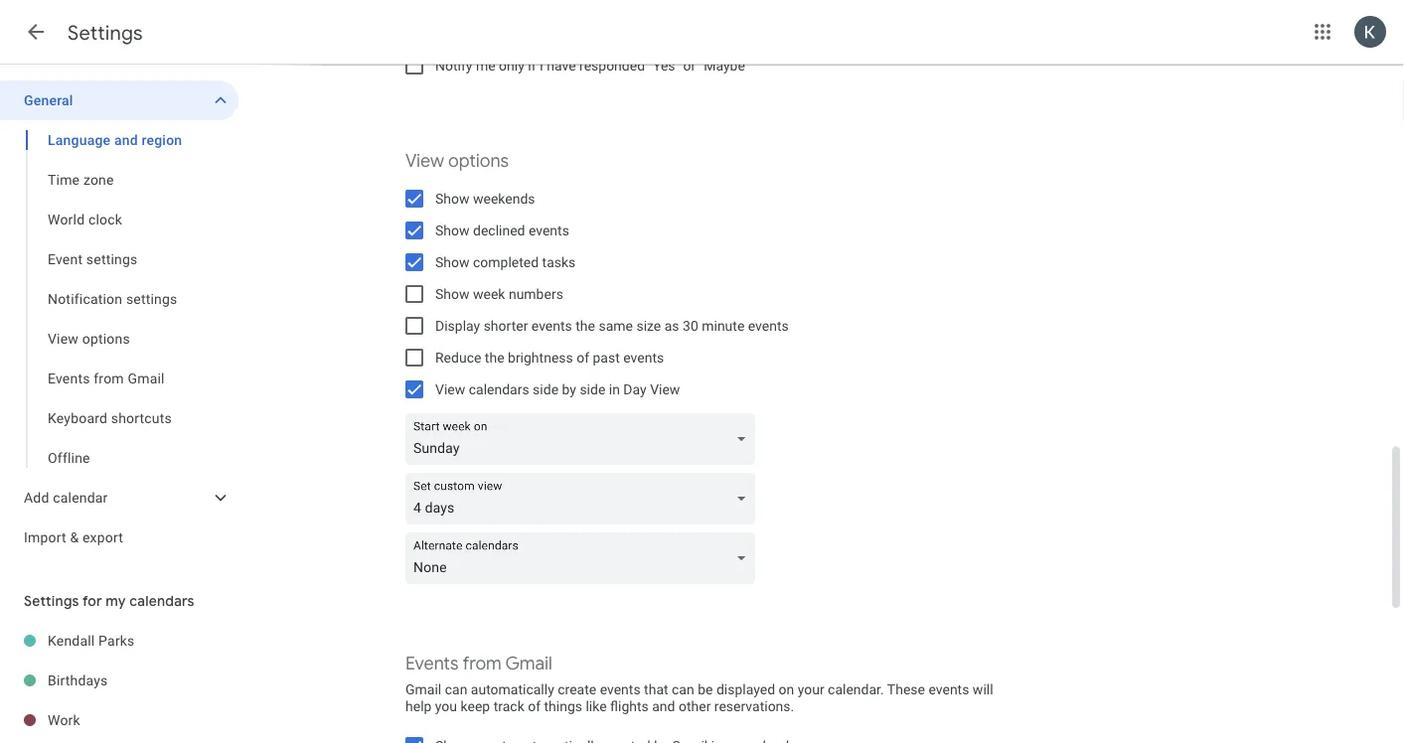 Task type: describe. For each thing, give the bounding box(es) containing it.
events up reduce the brightness of past events on the left top of page
[[532, 318, 572, 334]]

tasks
[[542, 254, 576, 270]]

world
[[48, 211, 85, 228]]

show weekends
[[435, 190, 535, 207]]

and inside events from gmail gmail can automatically create events that can be displayed on your calendar. these events will help you keep track of things like flights and other reservations.
[[652, 698, 676, 715]]

notify
[[435, 57, 473, 74]]

keyboard shortcuts
[[48, 410, 172, 427]]

events right the 'minute'
[[748, 318, 789, 334]]

brightness
[[508, 349, 573, 366]]

things
[[544, 698, 583, 715]]

display
[[435, 318, 480, 334]]

&
[[70, 529, 79, 546]]

will
[[973, 682, 994, 698]]

gmail for events from gmail gmail can automatically create events that can be displayed on your calendar. these events will help you keep track of things like flights and other reservations.
[[506, 653, 553, 675]]

me
[[476, 57, 496, 74]]

1 can from the left
[[445, 682, 468, 698]]

events for events from gmail
[[48, 370, 90, 387]]

events from gmail gmail can automatically create events that can be displayed on your calendar. these events will help you keep track of things like flights and other reservations.
[[406, 653, 994, 715]]

numbers
[[509, 286, 564, 302]]

event
[[48, 251, 83, 267]]

responded
[[580, 57, 645, 74]]

reduce the brightness of past events
[[435, 349, 664, 366]]

events for events from gmail gmail can automatically create events that can be displayed on your calendar. these events will help you keep track of things like flights and other reservations.
[[406, 653, 459, 675]]

world clock
[[48, 211, 122, 228]]

notification
[[48, 291, 123, 307]]

calendar.
[[828, 682, 885, 698]]

reservations.
[[715, 698, 795, 715]]

shorter
[[484, 318, 528, 334]]

show for show week numbers
[[435, 286, 470, 302]]

keyboard
[[48, 410, 107, 427]]

i
[[540, 57, 544, 74]]

declined
[[473, 222, 525, 239]]

add
[[24, 490, 49, 506]]

view options inside group
[[48, 331, 130, 347]]

tree containing general
[[0, 81, 239, 558]]

view calendars side by side in day view
[[435, 381, 680, 398]]

notification settings
[[48, 291, 177, 307]]

settings for settings for my calendars
[[24, 593, 79, 610]]

0 horizontal spatial the
[[485, 349, 505, 366]]

create
[[558, 682, 597, 698]]

calendar
[[53, 490, 108, 506]]

1 horizontal spatial gmail
[[406, 682, 442, 698]]

parks
[[99, 633, 135, 649]]

of inside events from gmail gmail can automatically create events that can be displayed on your calendar. these events will help you keep track of things like flights and other reservations.
[[528, 698, 541, 715]]

display shorter events the same size as 30 minute events
[[435, 318, 789, 334]]

0 horizontal spatial calendars
[[130, 593, 195, 610]]

1 horizontal spatial options
[[448, 150, 509, 172]]

shortcuts
[[111, 410, 172, 427]]

week
[[473, 286, 506, 302]]

kendall parks tree item
[[0, 621, 239, 661]]

view down reduce
[[435, 381, 466, 398]]

group containing language and region
[[0, 120, 239, 478]]

zone
[[83, 172, 114, 188]]

"yes"
[[649, 57, 680, 74]]

events from gmail
[[48, 370, 165, 387]]

same
[[599, 318, 633, 334]]

general
[[24, 92, 73, 108]]

clock
[[88, 211, 122, 228]]

displayed
[[717, 682, 776, 698]]

language and region
[[48, 132, 182, 148]]

events up tasks
[[529, 222, 570, 239]]

my
[[106, 593, 126, 610]]

show for show completed tasks
[[435, 254, 470, 270]]

show for show weekends
[[435, 190, 470, 207]]

settings heading
[[68, 20, 143, 45]]

events left 'that'
[[600, 682, 641, 698]]

minute
[[702, 318, 745, 334]]

settings for settings
[[68, 20, 143, 45]]



Task type: locate. For each thing, give the bounding box(es) containing it.
add calendar
[[24, 490, 108, 506]]

show
[[435, 190, 470, 207], [435, 222, 470, 239], [435, 254, 470, 270], [435, 286, 470, 302]]

3 show from the top
[[435, 254, 470, 270]]

1 horizontal spatial the
[[576, 318, 596, 334]]

2 vertical spatial gmail
[[406, 682, 442, 698]]

export
[[83, 529, 123, 546]]

events
[[48, 370, 90, 387], [406, 653, 459, 675]]

1 horizontal spatial of
[[577, 349, 590, 366]]

0 vertical spatial from
[[94, 370, 124, 387]]

settings
[[86, 251, 138, 267], [126, 291, 177, 307]]

and left other on the bottom
[[652, 698, 676, 715]]

track
[[494, 698, 525, 715]]

tree
[[0, 81, 239, 558]]

1 vertical spatial from
[[463, 653, 502, 675]]

1 horizontal spatial events
[[406, 653, 459, 675]]

1 horizontal spatial and
[[652, 698, 676, 715]]

view down notification
[[48, 331, 79, 347]]

events up help
[[406, 653, 459, 675]]

language
[[48, 132, 111, 148]]

from up automatically
[[463, 653, 502, 675]]

on
[[779, 682, 795, 698]]

from for events from gmail gmail can automatically create events that can be displayed on your calendar. these events will help you keep track of things like flights and other reservations.
[[463, 653, 502, 675]]

0 horizontal spatial can
[[445, 682, 468, 698]]

view options down notification
[[48, 331, 130, 347]]

show up display
[[435, 286, 470, 302]]

0 horizontal spatial of
[[528, 698, 541, 715]]

past
[[593, 349, 620, 366]]

that
[[644, 682, 669, 698]]

completed
[[473, 254, 539, 270]]

show down show weekends
[[435, 222, 470, 239]]

1 horizontal spatial can
[[672, 682, 695, 698]]

side left in
[[580, 381, 606, 398]]

size
[[637, 318, 661, 334]]

calendars right my
[[130, 593, 195, 610]]

gmail
[[128, 370, 165, 387], [506, 653, 553, 675], [406, 682, 442, 698]]

1 horizontal spatial calendars
[[469, 381, 530, 398]]

from up keyboard shortcuts
[[94, 370, 124, 387]]

settings left for
[[24, 593, 79, 610]]

0 vertical spatial options
[[448, 150, 509, 172]]

your
[[798, 682, 825, 698]]

view options up show weekends
[[406, 150, 509, 172]]

show declined events
[[435, 222, 570, 239]]

show left weekends
[[435, 190, 470, 207]]

0 horizontal spatial from
[[94, 370, 124, 387]]

in
[[609, 381, 620, 398]]

events
[[529, 222, 570, 239], [532, 318, 572, 334], [748, 318, 789, 334], [624, 349, 664, 366], [600, 682, 641, 698], [929, 682, 970, 698]]

gmail left keep
[[406, 682, 442, 698]]

from for events from gmail
[[94, 370, 124, 387]]

only
[[499, 57, 525, 74]]

0 vertical spatial view options
[[406, 150, 509, 172]]

like
[[586, 698, 607, 715]]

1 horizontal spatial view options
[[406, 150, 509, 172]]

show left the completed
[[435, 254, 470, 270]]

import
[[24, 529, 66, 546]]

gmail up automatically
[[506, 653, 553, 675]]

1 vertical spatial events
[[406, 653, 459, 675]]

0 horizontal spatial side
[[533, 381, 559, 398]]

0 horizontal spatial events
[[48, 370, 90, 387]]

view inside group
[[48, 331, 79, 347]]

1 vertical spatial gmail
[[506, 653, 553, 675]]

view right day
[[650, 381, 680, 398]]

"maybe"
[[700, 57, 750, 74]]

0 vertical spatial and
[[114, 132, 138, 148]]

gmail inside group
[[128, 370, 165, 387]]

settings for notification settings
[[126, 291, 177, 307]]

or
[[684, 57, 696, 74]]

of
[[577, 349, 590, 366], [528, 698, 541, 715]]

can left be
[[672, 682, 695, 698]]

settings
[[68, 20, 143, 45], [24, 593, 79, 610]]

options up show weekends
[[448, 150, 509, 172]]

settings for my calendars tree
[[0, 621, 239, 741]]

side
[[533, 381, 559, 398], [580, 381, 606, 398]]

settings right notification
[[126, 291, 177, 307]]

automatically
[[471, 682, 555, 698]]

reduce
[[435, 349, 482, 366]]

go back image
[[24, 20, 48, 44]]

event settings
[[48, 251, 138, 267]]

1 vertical spatial and
[[652, 698, 676, 715]]

1 vertical spatial of
[[528, 698, 541, 715]]

can
[[445, 682, 468, 698], [672, 682, 695, 698]]

events left will
[[929, 682, 970, 698]]

work tree item
[[0, 701, 239, 741]]

gmail up shortcuts at the bottom of the page
[[128, 370, 165, 387]]

0 horizontal spatial view options
[[48, 331, 130, 347]]

can right help
[[445, 682, 468, 698]]

1 vertical spatial calendars
[[130, 593, 195, 610]]

kendall parks
[[48, 633, 135, 649]]

the down shorter
[[485, 349, 505, 366]]

30
[[683, 318, 699, 334]]

group
[[0, 120, 239, 478]]

the left "same" in the top left of the page
[[576, 318, 596, 334]]

1 vertical spatial settings
[[24, 593, 79, 610]]

show for show declined events
[[435, 222, 470, 239]]

options up events from gmail
[[82, 331, 130, 347]]

0 vertical spatial gmail
[[128, 370, 165, 387]]

from inside group
[[94, 370, 124, 387]]

4 show from the top
[[435, 286, 470, 302]]

1 vertical spatial settings
[[126, 291, 177, 307]]

0 vertical spatial events
[[48, 370, 90, 387]]

as
[[665, 318, 680, 334]]

birthdays
[[48, 673, 108, 689]]

1 vertical spatial the
[[485, 349, 505, 366]]

and left region on the left of the page
[[114, 132, 138, 148]]

import & export
[[24, 529, 123, 546]]

options inside group
[[82, 331, 130, 347]]

1 vertical spatial options
[[82, 331, 130, 347]]

be
[[698, 682, 713, 698]]

0 horizontal spatial options
[[82, 331, 130, 347]]

2 show from the top
[[435, 222, 470, 239]]

work link
[[48, 701, 239, 741]]

settings for my calendars
[[24, 593, 195, 610]]

for
[[82, 593, 102, 610]]

0 vertical spatial of
[[577, 349, 590, 366]]

0 vertical spatial settings
[[86, 251, 138, 267]]

these
[[888, 682, 926, 698]]

other
[[679, 698, 711, 715]]

show week numbers
[[435, 286, 564, 302]]

weekends
[[473, 190, 535, 207]]

1 side from the left
[[533, 381, 559, 398]]

settings up notification settings
[[86, 251, 138, 267]]

time zone
[[48, 172, 114, 188]]

calendars down reduce
[[469, 381, 530, 398]]

2 can from the left
[[672, 682, 695, 698]]

0 horizontal spatial gmail
[[128, 370, 165, 387]]

1 horizontal spatial side
[[580, 381, 606, 398]]

have
[[547, 57, 576, 74]]

view options
[[406, 150, 509, 172], [48, 331, 130, 347]]

0 vertical spatial calendars
[[469, 381, 530, 398]]

notify me only if i have responded "yes" or "maybe"
[[435, 57, 750, 74]]

options
[[448, 150, 509, 172], [82, 331, 130, 347]]

events down size
[[624, 349, 664, 366]]

show completed tasks
[[435, 254, 576, 270]]

general tree item
[[0, 81, 239, 120]]

flights
[[611, 698, 649, 715]]

by
[[562, 381, 577, 398]]

work
[[48, 712, 80, 729]]

events inside events from gmail gmail can automatically create events that can be displayed on your calendar. these events will help you keep track of things like flights and other reservations.
[[406, 653, 459, 675]]

events inside tree
[[48, 370, 90, 387]]

birthdays link
[[48, 661, 239, 701]]

gmail for events from gmail
[[128, 370, 165, 387]]

side left by
[[533, 381, 559, 398]]

day
[[624, 381, 647, 398]]

keep
[[461, 698, 490, 715]]

and
[[114, 132, 138, 148], [652, 698, 676, 715]]

time
[[48, 172, 80, 188]]

view up show weekends
[[406, 150, 444, 172]]

offline
[[48, 450, 90, 466]]

and inside group
[[114, 132, 138, 148]]

settings up the general tree item
[[68, 20, 143, 45]]

the
[[576, 318, 596, 334], [485, 349, 505, 366]]

of right track
[[528, 698, 541, 715]]

region
[[142, 132, 182, 148]]

0 vertical spatial the
[[576, 318, 596, 334]]

you
[[435, 698, 457, 715]]

of left past
[[577, 349, 590, 366]]

help
[[406, 698, 432, 715]]

events up the keyboard
[[48, 370, 90, 387]]

if
[[528, 57, 536, 74]]

settings for event settings
[[86, 251, 138, 267]]

2 side from the left
[[580, 381, 606, 398]]

from inside events from gmail gmail can automatically create events that can be displayed on your calendar. these events will help you keep track of things like flights and other reservations.
[[463, 653, 502, 675]]

None field
[[406, 414, 764, 465], [406, 473, 764, 525], [406, 533, 764, 585], [406, 414, 764, 465], [406, 473, 764, 525], [406, 533, 764, 585]]

kendall
[[48, 633, 95, 649]]

1 horizontal spatial from
[[463, 653, 502, 675]]

2 horizontal spatial gmail
[[506, 653, 553, 675]]

birthdays tree item
[[0, 661, 239, 701]]

0 horizontal spatial and
[[114, 132, 138, 148]]

0 vertical spatial settings
[[68, 20, 143, 45]]

1 show from the top
[[435, 190, 470, 207]]

1 vertical spatial view options
[[48, 331, 130, 347]]



Task type: vqa. For each thing, say whether or not it's contained in the screenshot.
Birthdays
yes



